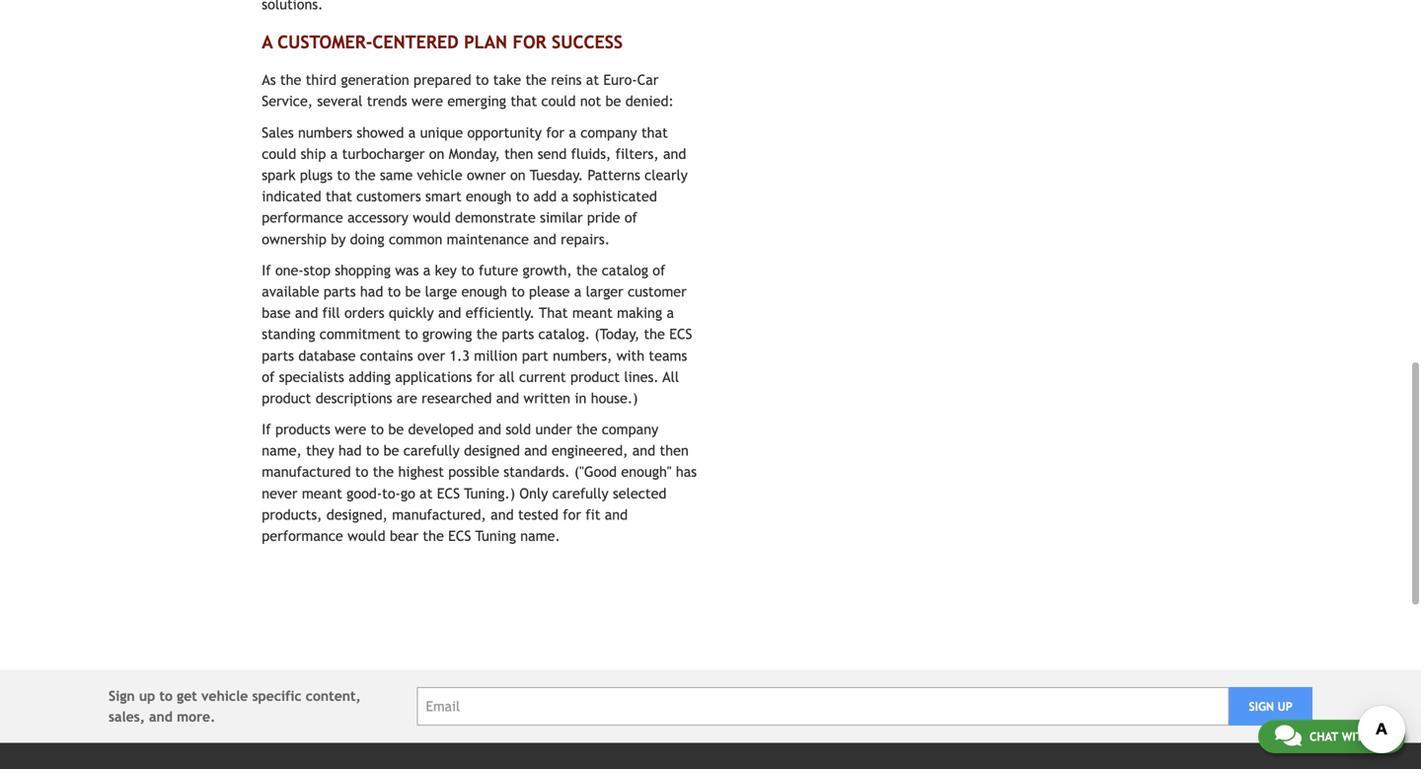 Task type: vqa. For each thing, say whether or not it's contained in the screenshot.
rnd@ecstuning.com to get involved!
no



Task type: describe. For each thing, give the bounding box(es) containing it.
orders
[[345, 305, 385, 321]]

a
[[262, 31, 273, 52]]

a right add
[[561, 188, 569, 205]]

and up the clearly
[[664, 146, 687, 162]]

doing
[[350, 231, 385, 247]]

that
[[539, 305, 568, 321]]

get
[[177, 688, 197, 704]]

to inside sign up to get vehicle specific content, sales, and more.
[[159, 688, 173, 704]]

by
[[331, 231, 346, 247]]

sales
[[262, 124, 294, 141]]

ownership
[[262, 231, 327, 247]]

1 horizontal spatial with
[[1343, 730, 1372, 744]]

2 horizontal spatial parts
[[502, 326, 534, 342]]

owner
[[467, 167, 506, 183]]

0 horizontal spatial carefully
[[404, 443, 460, 459]]

highest
[[398, 464, 444, 480]]

key
[[435, 262, 457, 278]]

turbocharger
[[342, 146, 425, 162]]

standing
[[262, 326, 315, 342]]

chat with us link
[[1259, 720, 1406, 753]]

1 vertical spatial ecs
[[437, 485, 460, 501]]

and right fit at the left bottom of the page
[[605, 507, 628, 523]]

for inside if one-stop shopping was a key to future growth, the catalog of available parts had to be       large enough to please a larger customer base and fill orders quickly and efficiently. that meant       making a standing commitment to growing the parts catalog.  (today, the ecs parts database contains       over 1.3 million part numbers, with teams of specialists adding applications for all current product       lines. all product descriptions are researched and written in house.)
[[477, 369, 495, 385]]

0 horizontal spatial that
[[326, 188, 352, 205]]

the up million
[[477, 326, 498, 342]]

to-
[[382, 485, 401, 501]]

maintenance
[[447, 231, 529, 247]]

had inside if one-stop shopping was a key to future growth, the catalog of available parts had to be       large enough to please a larger customer base and fill orders quickly and efficiently. that meant       making a standing commitment to growing the parts catalog.  (today, the ecs parts database contains       over 1.3 million part numbers, with teams of specialists adding applications for all current product       lines. all product descriptions are researched and written in house.)
[[360, 283, 384, 300]]

performance inside if products were to be developed and sold under the company name, they had to be carefully       designed and engineered, and then manufactured to the highest possible standards. ("good enough" has never meant good-to-go at ecs tuning.) only carefully selected products, designed, manufactured,       and tested for fit and performance would bear the ecs tuning name.
[[262, 528, 343, 544]]

0 vertical spatial parts
[[324, 283, 356, 300]]

similar
[[540, 210, 583, 226]]

fill
[[323, 305, 340, 321]]

be down are
[[388, 421, 404, 438]]

chat with us
[[1310, 730, 1389, 744]]

sold
[[506, 421, 531, 438]]

fluids,
[[571, 146, 612, 162]]

for inside if products were to be developed and sold under the company name, they had to be carefully       designed and engineered, and then manufactured to the highest possible standards. ("good enough" has never meant good-to-go at ecs tuning.) only carefully selected products, designed, manufactured,       and tested for fit and performance would bear the ecs tuning name.
[[563, 507, 582, 523]]

the up larger
[[577, 262, 598, 278]]

base
[[262, 305, 291, 321]]

growing
[[423, 326, 472, 342]]

to inside as the third generation prepared to take the reins at euro-car service, several trends were       emerging that could not be denied:
[[476, 72, 489, 88]]

the up the to-
[[373, 464, 394, 480]]

enough inside the sales numbers showed a unique opportunity for a company that could ship a turbocharger on monday,       then send fluids, filters, and spark plugs to the same vehicle owner on tuesday.  patterns clearly indicated that customers smart enough to add a sophisticated performance accessory would demonstrate       similar pride of ownership by doing common maintenance and repairs.
[[466, 188, 512, 205]]

was
[[395, 262, 419, 278]]

please
[[529, 283, 570, 300]]

possible
[[449, 464, 500, 480]]

1.3
[[450, 347, 470, 364]]

Email email field
[[417, 687, 1230, 726]]

the up service, at the top left of the page
[[280, 72, 302, 88]]

smart
[[426, 188, 462, 205]]

good-
[[347, 485, 382, 501]]

applications
[[395, 369, 472, 385]]

at inside if products were to be developed and sold under the company name, they had to be carefully       designed and engineered, and then manufactured to the highest possible standards. ("good enough" has never meant good-to-go at ecs tuning.) only carefully selected products, designed, manufactured,       and tested for fit and performance would bear the ecs tuning name.
[[420, 485, 433, 501]]

efficiently.
[[466, 305, 535, 321]]

go
[[401, 485, 416, 501]]

written
[[524, 390, 571, 406]]

comments image
[[1276, 724, 1302, 748]]

2 vertical spatial ecs
[[448, 528, 471, 544]]

same
[[380, 167, 413, 183]]

sophisticated
[[573, 188, 658, 205]]

sales numbers showed a unique opportunity for a company that could ship a turbocharger on monday,       then send fluids, filters, and spark plugs to the same vehicle owner on tuesday.  patterns clearly indicated that customers smart enough to add a sophisticated performance accessory would demonstrate       similar pride of ownership by doing common maintenance and repairs.
[[262, 124, 688, 247]]

("good
[[575, 464, 617, 480]]

the right take
[[526, 72, 547, 88]]

not
[[581, 93, 602, 109]]

quickly
[[389, 305, 434, 321]]

company inside the sales numbers showed a unique opportunity for a company that could ship a turbocharger on monday,       then send fluids, filters, and spark plugs to the same vehicle owner on tuesday.  patterns clearly indicated that customers smart enough to add a sophisticated performance accessory would demonstrate       similar pride of ownership by doing common maintenance and repairs.
[[581, 124, 638, 141]]

vehicle inside sign up to get vehicle specific content, sales, and more.
[[201, 688, 248, 704]]

of inside the sales numbers showed a unique opportunity for a company that could ship a turbocharger on monday,       then send fluids, filters, and spark plugs to the same vehicle owner on tuesday.  patterns clearly indicated that customers smart enough to add a sophisticated performance accessory would demonstrate       similar pride of ownership by doing common maintenance and repairs.
[[625, 210, 638, 226]]

tested
[[518, 507, 559, 523]]

over
[[418, 347, 446, 364]]

performance inside the sales numbers showed a unique opportunity for a company that could ship a turbocharger on monday,       then send fluids, filters, and spark plugs to the same vehicle owner on tuesday.  patterns clearly indicated that customers smart enough to add a sophisticated performance accessory would demonstrate       similar pride of ownership by doing common maintenance and repairs.
[[262, 210, 343, 226]]

take
[[493, 72, 521, 88]]

sign for sign up
[[1250, 700, 1275, 714]]

if for if products were to be developed and sold under the company name, they had to be carefully       designed and engineered, and then manufactured to the highest possible standards. ("good enough" has never meant good-to-go at ecs tuning.) only carefully selected products, designed, manufactured,       and tested for fit and performance would bear the ecs tuning name.
[[262, 421, 271, 438]]

be up the highest
[[384, 443, 399, 459]]

a left key on the left top of page
[[423, 262, 431, 278]]

stop
[[304, 262, 331, 278]]

larger
[[586, 283, 624, 300]]

for inside the sales numbers showed a unique opportunity for a company that could ship a turbocharger on monday,       then send fluids, filters, and spark plugs to the same vehicle owner on tuesday.  patterns clearly indicated that customers smart enough to add a sophisticated performance accessory would demonstrate       similar pride of ownership by doing common maintenance and repairs.
[[546, 124, 565, 141]]

meant inside if products were to be developed and sold under the company name, they had to be carefully       designed and engineered, and then manufactured to the highest possible standards. ("good enough" has never meant good-to-go at ecs tuning.) only carefully selected products, designed, manufactured,       and tested for fit and performance would bear the ecs tuning name.
[[302, 485, 342, 501]]

million
[[474, 347, 518, 364]]

clearly
[[645, 167, 688, 183]]

specific
[[252, 688, 302, 704]]

0 horizontal spatial parts
[[262, 347, 294, 364]]

repairs.
[[561, 231, 610, 247]]

success
[[552, 31, 623, 52]]

descriptions
[[316, 390, 393, 406]]

a right ship
[[331, 146, 338, 162]]

then inside if products were to be developed and sold under the company name, they had to be carefully       designed and engineered, and then manufactured to the highest possible standards. ("good enough" has never meant good-to-go at ecs tuning.) only carefully selected products, designed, manufactured,       and tested for fit and performance would bear the ecs tuning name.
[[660, 443, 689, 459]]

enough"
[[622, 464, 672, 480]]

manufactured
[[262, 464, 351, 480]]

common
[[389, 231, 443, 247]]

more.
[[177, 709, 216, 725]]

has
[[676, 464, 697, 480]]

us
[[1375, 730, 1389, 744]]

designed,
[[327, 507, 388, 523]]

that inside as the third generation prepared to take the reins at euro-car service, several trends were       emerging that could not be denied:
[[511, 93, 537, 109]]

sign for sign up to get vehicle specific content, sales, and more.
[[109, 688, 135, 704]]

growth,
[[523, 262, 572, 278]]

adding
[[349, 369, 391, 385]]

plugs
[[300, 167, 333, 183]]

accessory
[[348, 210, 409, 226]]

the inside the sales numbers showed a unique opportunity for a company that could ship a turbocharger on monday,       then send fluids, filters, and spark plugs to the same vehicle owner on tuesday.  patterns clearly indicated that customers smart enough to add a sophisticated performance accessory would demonstrate       similar pride of ownership by doing common maintenance and repairs.
[[355, 167, 376, 183]]

trends
[[367, 93, 407, 109]]

up for sign up to get vehicle specific content, sales, and more.
[[139, 688, 155, 704]]

0 horizontal spatial of
[[262, 369, 275, 385]]

lines.
[[624, 369, 659, 385]]

were inside as the third generation prepared to take the reins at euro-car service, several trends were       emerging that could not be denied:
[[412, 93, 443, 109]]

a customer-centered plan for success
[[262, 31, 623, 52]]

all
[[663, 369, 679, 385]]

sales,
[[109, 709, 145, 725]]

up for sign up
[[1278, 700, 1293, 714]]



Task type: locate. For each thing, give the bounding box(es) containing it.
would inside if products were to be developed and sold under the company name, they had to be carefully       designed and engineered, and then manufactured to the highest possible standards. ("good enough" has never meant good-to-go at ecs tuning.) only carefully selected products, designed, manufactured,       and tested for fit and performance would bear the ecs tuning name.
[[348, 528, 386, 544]]

and up standards. on the left bottom of the page
[[525, 443, 548, 459]]

had up orders
[[360, 283, 384, 300]]

the down the turbocharger
[[355, 167, 376, 183]]

designed
[[464, 443, 520, 459]]

1 horizontal spatial carefully
[[553, 485, 609, 501]]

0 vertical spatial if
[[262, 262, 271, 278]]

ecs up teams
[[670, 326, 693, 342]]

as the third generation prepared to take the reins at euro-car service, several trends were       emerging that could not be denied:
[[262, 72, 674, 109]]

be up the quickly
[[405, 283, 421, 300]]

parts down standing
[[262, 347, 294, 364]]

patterns
[[588, 167, 641, 183]]

with left us
[[1343, 730, 1372, 744]]

0 vertical spatial enough
[[466, 188, 512, 205]]

standards.
[[504, 464, 570, 480]]

1 vertical spatial carefully
[[553, 485, 609, 501]]

1 vertical spatial meant
[[302, 485, 342, 501]]

then down 'opportunity'
[[505, 146, 534, 162]]

selected
[[613, 485, 667, 501]]

be inside as the third generation prepared to take the reins at euro-car service, several trends were       emerging that could not be denied:
[[606, 93, 622, 109]]

then inside the sales numbers showed a unique opportunity for a company that could ship a turbocharger on monday,       then send fluids, filters, and spark plugs to the same vehicle owner on tuesday.  patterns clearly indicated that customers smart enough to add a sophisticated performance accessory would demonstrate       similar pride of ownership by doing common maintenance and repairs.
[[505, 146, 534, 162]]

monday,
[[449, 146, 500, 162]]

carefully up fit at the left bottom of the page
[[553, 485, 609, 501]]

a down customer
[[667, 305, 674, 321]]

on down unique
[[429, 146, 445, 162]]

tuning.)
[[464, 485, 516, 501]]

1 vertical spatial would
[[348, 528, 386, 544]]

ecs down manufactured,
[[448, 528, 471, 544]]

if inside if products were to be developed and sold under the company name, they had to be carefully       designed and engineered, and then manufactured to the highest possible standards. ("good enough" has never meant good-to-go at ecs tuning.) only carefully selected products, designed, manufactured,       and tested for fit and performance would bear the ecs tuning name.
[[262, 421, 271, 438]]

0 vertical spatial carefully
[[404, 443, 460, 459]]

available
[[262, 283, 319, 300]]

0 vertical spatial could
[[542, 93, 576, 109]]

1 horizontal spatial vehicle
[[417, 167, 463, 183]]

1 vertical spatial on
[[511, 167, 526, 183]]

meant inside if one-stop shopping was a key to future growth, the catalog of available parts had to be       large enough to please a larger customer base and fill orders quickly and efficiently. that meant       making a standing commitment to growing the parts catalog.  (today, the ecs parts database contains       over 1.3 million part numbers, with teams of specialists adding applications for all current product       lines. all product descriptions are researched and written in house.)
[[573, 305, 613, 321]]

specialists
[[279, 369, 345, 385]]

customer
[[628, 283, 687, 300]]

1 horizontal spatial parts
[[324, 283, 356, 300]]

1 vertical spatial were
[[335, 421, 367, 438]]

and up growing
[[438, 305, 462, 321]]

manufactured,
[[392, 507, 487, 523]]

and inside sign up to get vehicle specific content, sales, and more.
[[149, 709, 173, 725]]

company down house.)
[[602, 421, 659, 438]]

and up designed
[[478, 421, 502, 438]]

are
[[397, 390, 418, 406]]

2 vertical spatial that
[[326, 188, 352, 205]]

and right sales, at the left
[[149, 709, 173, 725]]

sign up sales, at the left
[[109, 688, 135, 704]]

in
[[575, 390, 587, 406]]

demonstrate
[[455, 210, 536, 226]]

2 performance from the top
[[262, 528, 343, 544]]

with inside if one-stop shopping was a key to future growth, the catalog of available parts had to be       large enough to please a larger customer base and fill orders quickly and efficiently. that meant       making a standing commitment to growing the parts catalog.  (today, the ecs parts database contains       over 1.3 million part numbers, with teams of specialists adding applications for all current product       lines. all product descriptions are researched and written in house.)
[[617, 347, 645, 364]]

car
[[638, 72, 659, 88]]

product
[[571, 369, 620, 385], [262, 390, 311, 406]]

0 horizontal spatial could
[[262, 146, 297, 162]]

products,
[[262, 507, 322, 523]]

euro-
[[604, 72, 638, 88]]

1 horizontal spatial on
[[511, 167, 526, 183]]

would down smart
[[413, 210, 451, 226]]

1 vertical spatial had
[[339, 443, 362, 459]]

prepared
[[414, 72, 472, 88]]

on right owner
[[511, 167, 526, 183]]

sign up button
[[1230, 687, 1313, 726]]

up up sales, at the left
[[139, 688, 155, 704]]

0 horizontal spatial meant
[[302, 485, 342, 501]]

be inside if one-stop shopping was a key to future growth, the catalog of available parts had to be       large enough to please a larger customer base and fill orders quickly and efficiently. that meant       making a standing commitment to growing the parts catalog.  (today, the ecs parts database contains       over 1.3 million part numbers, with teams of specialists adding applications for all current product       lines. all product descriptions are researched and written in house.)
[[405, 283, 421, 300]]

0 vertical spatial at
[[586, 72, 599, 88]]

parts up part
[[502, 326, 534, 342]]

if up name,
[[262, 421, 271, 438]]

sign inside button
[[1250, 700, 1275, 714]]

1 horizontal spatial at
[[586, 72, 599, 88]]

and down all
[[496, 390, 520, 406]]

vehicle
[[417, 167, 463, 183], [201, 688, 248, 704]]

and up tuning
[[491, 507, 514, 523]]

parts
[[324, 283, 356, 300], [502, 326, 534, 342], [262, 347, 294, 364]]

products
[[275, 421, 331, 438]]

0 horizontal spatial at
[[420, 485, 433, 501]]

1 vertical spatial with
[[1343, 730, 1372, 744]]

ship
[[301, 146, 326, 162]]

tuning
[[476, 528, 516, 544]]

1 vertical spatial at
[[420, 485, 433, 501]]

vehicle inside the sales numbers showed a unique opportunity for a company that could ship a turbocharger on monday,       then send fluids, filters, and spark plugs to the same vehicle owner on tuesday.  patterns clearly indicated that customers smart enough to add a sophisticated performance accessory would demonstrate       similar pride of ownership by doing common maintenance and repairs.
[[417, 167, 463, 183]]

carefully down developed
[[404, 443, 460, 459]]

at up not
[[586, 72, 599, 88]]

showed
[[357, 124, 404, 141]]

1 vertical spatial company
[[602, 421, 659, 438]]

they
[[306, 443, 334, 459]]

with up lines.
[[617, 347, 645, 364]]

the down manufactured,
[[423, 528, 444, 544]]

indicated
[[262, 188, 322, 205]]

could inside the sales numbers showed a unique opportunity for a company that could ship a turbocharger on monday,       then send fluids, filters, and spark plugs to the same vehicle owner on tuesday.  patterns clearly indicated that customers smart enough to add a sophisticated performance accessory would demonstrate       similar pride of ownership by doing common maintenance and repairs.
[[262, 146, 297, 162]]

company up fluids,
[[581, 124, 638, 141]]

product down numbers,
[[571, 369, 620, 385]]

1 vertical spatial parts
[[502, 326, 534, 342]]

1 vertical spatial if
[[262, 421, 271, 438]]

0 horizontal spatial up
[[139, 688, 155, 704]]

0 horizontal spatial would
[[348, 528, 386, 544]]

centered
[[373, 31, 459, 52]]

service,
[[262, 93, 313, 109]]

would inside the sales numbers showed a unique opportunity for a company that could ship a turbocharger on monday,       then send fluids, filters, and spark plugs to the same vehicle owner on tuesday.  patterns clearly indicated that customers smart enough to add a sophisticated performance accessory would demonstrate       similar pride of ownership by doing common maintenance and repairs.
[[413, 210, 451, 226]]

up up comments image
[[1278, 700, 1293, 714]]

1 horizontal spatial up
[[1278, 700, 1293, 714]]

1 vertical spatial of
[[653, 262, 666, 278]]

future
[[479, 262, 519, 278]]

performance up ownership
[[262, 210, 343, 226]]

database
[[299, 347, 356, 364]]

2 horizontal spatial of
[[653, 262, 666, 278]]

2 vertical spatial parts
[[262, 347, 294, 364]]

opportunity
[[468, 124, 542, 141]]

content,
[[306, 688, 361, 704]]

0 vertical spatial company
[[581, 124, 638, 141]]

1 horizontal spatial of
[[625, 210, 638, 226]]

denied:
[[626, 93, 674, 109]]

for right the plan
[[513, 31, 547, 52]]

developed
[[408, 421, 474, 438]]

0 horizontal spatial with
[[617, 347, 645, 364]]

a
[[409, 124, 416, 141], [569, 124, 577, 141], [331, 146, 338, 162], [561, 188, 569, 205], [423, 262, 431, 278], [574, 283, 582, 300], [667, 305, 674, 321]]

plan
[[464, 31, 508, 52]]

at
[[586, 72, 599, 88], [420, 485, 433, 501]]

could down reins
[[542, 93, 576, 109]]

under
[[536, 421, 572, 438]]

numbers
[[298, 124, 353, 141]]

were down descriptions
[[335, 421, 367, 438]]

send
[[538, 146, 567, 162]]

were inside if products were to be developed and sold under the company name, they had to be carefully       designed and engineered, and then manufactured to the highest possible standards. ("good enough" has never meant good-to-go at ecs tuning.) only carefully selected products, designed, manufactured,       and tested for fit and performance would bear the ecs tuning name.
[[335, 421, 367, 438]]

all
[[499, 369, 515, 385]]

sign up chat with us link
[[1250, 700, 1275, 714]]

enough
[[466, 188, 512, 205], [462, 283, 508, 300]]

of left specialists
[[262, 369, 275, 385]]

that up filters,
[[642, 124, 668, 141]]

1 vertical spatial enough
[[462, 283, 508, 300]]

enough down owner
[[466, 188, 512, 205]]

0 horizontal spatial then
[[505, 146, 534, 162]]

shopping
[[335, 262, 391, 278]]

0 vertical spatial on
[[429, 146, 445, 162]]

carefully
[[404, 443, 460, 459], [553, 485, 609, 501]]

meant
[[573, 305, 613, 321], [302, 485, 342, 501]]

enough down the future
[[462, 283, 508, 300]]

2 vertical spatial of
[[262, 369, 275, 385]]

0 horizontal spatial vehicle
[[201, 688, 248, 704]]

0 horizontal spatial were
[[335, 421, 367, 438]]

1 horizontal spatial were
[[412, 93, 443, 109]]

meant down larger
[[573, 305, 613, 321]]

the up teams
[[644, 326, 665, 342]]

and left fill
[[295, 305, 318, 321]]

1 horizontal spatial meant
[[573, 305, 613, 321]]

1 horizontal spatial that
[[511, 93, 537, 109]]

part
[[522, 347, 549, 364]]

at inside as the third generation prepared to take the reins at euro-car service, several trends were       emerging that could not be denied:
[[586, 72, 599, 88]]

1 horizontal spatial could
[[542, 93, 576, 109]]

2 if from the top
[[262, 421, 271, 438]]

contains
[[360, 347, 413, 364]]

product down specialists
[[262, 390, 311, 406]]

for left fit at the left bottom of the page
[[563, 507, 582, 523]]

be down euro- on the left of page
[[606, 93, 622, 109]]

with
[[617, 347, 645, 364], [1343, 730, 1372, 744]]

ecs inside if one-stop shopping was a key to future growth, the catalog of available parts had to be       large enough to please a larger customer base and fill orders quickly and efficiently. that meant       making a standing commitment to growing the parts catalog.  (today, the ecs parts database contains       over 1.3 million part numbers, with teams of specialists adding applications for all current product       lines. all product descriptions are researched and written in house.)
[[670, 326, 693, 342]]

for
[[513, 31, 547, 52], [546, 124, 565, 141], [477, 369, 495, 385], [563, 507, 582, 523]]

0 vertical spatial had
[[360, 283, 384, 300]]

company inside if products were to be developed and sold under the company name, they had to be carefully       designed and engineered, and then manufactured to the highest possible standards. ("good enough" has never meant good-to-go at ecs tuning.) only carefully selected products, designed, manufactured,       and tested for fit and performance would bear the ecs tuning name.
[[602, 421, 659, 438]]

0 vertical spatial would
[[413, 210, 451, 226]]

name,
[[262, 443, 302, 459]]

1 if from the top
[[262, 262, 271, 278]]

that down take
[[511, 93, 537, 109]]

1 horizontal spatial then
[[660, 443, 689, 459]]

that down the plugs
[[326, 188, 352, 205]]

spark
[[262, 167, 296, 183]]

of down sophisticated
[[625, 210, 638, 226]]

meant down manufactured
[[302, 485, 342, 501]]

sign up to get vehicle specific content, sales, and more.
[[109, 688, 361, 725]]

if inside if one-stop shopping was a key to future growth, the catalog of available parts had to be       large enough to please a larger customer base and fill orders quickly and efficiently. that meant       making a standing commitment to growing the parts catalog.  (today, the ecs parts database contains       over 1.3 million part numbers, with teams of specialists adding applications for all current product       lines. all product descriptions are researched and written in house.)
[[262, 262, 271, 278]]

name.
[[521, 528, 561, 544]]

sign up
[[1250, 700, 1293, 714]]

1 vertical spatial vehicle
[[201, 688, 248, 704]]

1 horizontal spatial sign
[[1250, 700, 1275, 714]]

and up enough" at the left of the page
[[633, 443, 656, 459]]

if one-stop shopping was a key to future growth, the catalog of available parts had to be       large enough to please a larger customer base and fill orders quickly and efficiently. that meant       making a standing commitment to growing the parts catalog.  (today, the ecs parts database contains       over 1.3 million part numbers, with teams of specialists adding applications for all current product       lines. all product descriptions are researched and written in house.)
[[262, 262, 693, 406]]

0 vertical spatial were
[[412, 93, 443, 109]]

a left unique
[[409, 124, 416, 141]]

1 vertical spatial performance
[[262, 528, 343, 544]]

vehicle up smart
[[417, 167, 463, 183]]

1 vertical spatial product
[[262, 390, 311, 406]]

0 vertical spatial product
[[571, 369, 620, 385]]

performance down products,
[[262, 528, 343, 544]]

0 vertical spatial of
[[625, 210, 638, 226]]

0 vertical spatial that
[[511, 93, 537, 109]]

vehicle up more.
[[201, 688, 248, 704]]

filters,
[[616, 146, 659, 162]]

that
[[511, 93, 537, 109], [642, 124, 668, 141], [326, 188, 352, 205]]

parts up fill
[[324, 283, 356, 300]]

third
[[306, 72, 337, 88]]

and down similar
[[534, 231, 557, 247]]

up inside sign up button
[[1278, 700, 1293, 714]]

0 horizontal spatial product
[[262, 390, 311, 406]]

engineered,
[[552, 443, 628, 459]]

a left larger
[[574, 283, 582, 300]]

add
[[534, 188, 557, 205]]

then up has
[[660, 443, 689, 459]]

pride
[[587, 210, 621, 226]]

0 vertical spatial performance
[[262, 210, 343, 226]]

several
[[317, 93, 363, 109]]

if left one-
[[262, 262, 271, 278]]

bear
[[390, 528, 419, 544]]

0 horizontal spatial sign
[[109, 688, 135, 704]]

ecs up manufactured,
[[437, 485, 460, 501]]

commitment
[[320, 326, 401, 342]]

1 horizontal spatial would
[[413, 210, 451, 226]]

for left all
[[477, 369, 495, 385]]

0 vertical spatial then
[[505, 146, 534, 162]]

generation
[[341, 72, 410, 88]]

large
[[425, 283, 457, 300]]

could up spark
[[262, 146, 297, 162]]

1 performance from the top
[[262, 210, 343, 226]]

0 horizontal spatial on
[[429, 146, 445, 162]]

be
[[606, 93, 622, 109], [405, 283, 421, 300], [388, 421, 404, 438], [384, 443, 399, 459]]

if for if one-stop shopping was a key to future growth, the catalog of available parts had to be       large enough to please a larger customer base and fill orders quickly and efficiently. that meant       making a standing commitment to growing the parts catalog.  (today, the ecs parts database contains       over 1.3 million part numbers, with teams of specialists adding applications for all current product       lines. all product descriptions are researched and written in house.)
[[262, 262, 271, 278]]

customers
[[357, 188, 421, 205]]

had
[[360, 283, 384, 300], [339, 443, 362, 459]]

for up send
[[546, 124, 565, 141]]

0 vertical spatial vehicle
[[417, 167, 463, 183]]

would down designed,
[[348, 528, 386, 544]]

of up customer
[[653, 262, 666, 278]]

teams
[[649, 347, 688, 364]]

enough inside if one-stop shopping was a key to future growth, the catalog of available parts had to be       large enough to please a larger customer base and fill orders quickly and efficiently. that meant       making a standing commitment to growing the parts catalog.  (today, the ecs parts database contains       over 1.3 million part numbers, with teams of specialists adding applications for all current product       lines. all product descriptions are researched and written in house.)
[[462, 283, 508, 300]]

emerging
[[448, 93, 507, 109]]

had inside if products were to be developed and sold under the company name, they had to be carefully       designed and engineered, and then manufactured to the highest possible standards. ("good enough" has never meant good-to-go at ecs tuning.) only carefully selected products, designed, manufactured,       and tested for fit and performance would bear the ecs tuning name.
[[339, 443, 362, 459]]

a up fluids,
[[569, 124, 577, 141]]

1 vertical spatial that
[[642, 124, 668, 141]]

0 vertical spatial meant
[[573, 305, 613, 321]]

up inside sign up to get vehicle specific content, sales, and more.
[[139, 688, 155, 704]]

at right go
[[420, 485, 433, 501]]

had right they
[[339, 443, 362, 459]]

the up engineered,
[[577, 421, 598, 438]]

catalog.
[[539, 326, 591, 342]]

sign inside sign up to get vehicle specific content, sales, and more.
[[109, 688, 135, 704]]

0 vertical spatial with
[[617, 347, 645, 364]]

could inside as the third generation prepared to take the reins at euro-car service, several trends were       emerging that could not be denied:
[[542, 93, 576, 109]]

house.)
[[591, 390, 638, 406]]

were down prepared
[[412, 93, 443, 109]]

1 vertical spatial then
[[660, 443, 689, 459]]

reins
[[551, 72, 582, 88]]

2 horizontal spatial that
[[642, 124, 668, 141]]

as
[[262, 72, 276, 88]]

1 horizontal spatial product
[[571, 369, 620, 385]]

1 vertical spatial could
[[262, 146, 297, 162]]

0 vertical spatial ecs
[[670, 326, 693, 342]]

unique
[[420, 124, 463, 141]]



